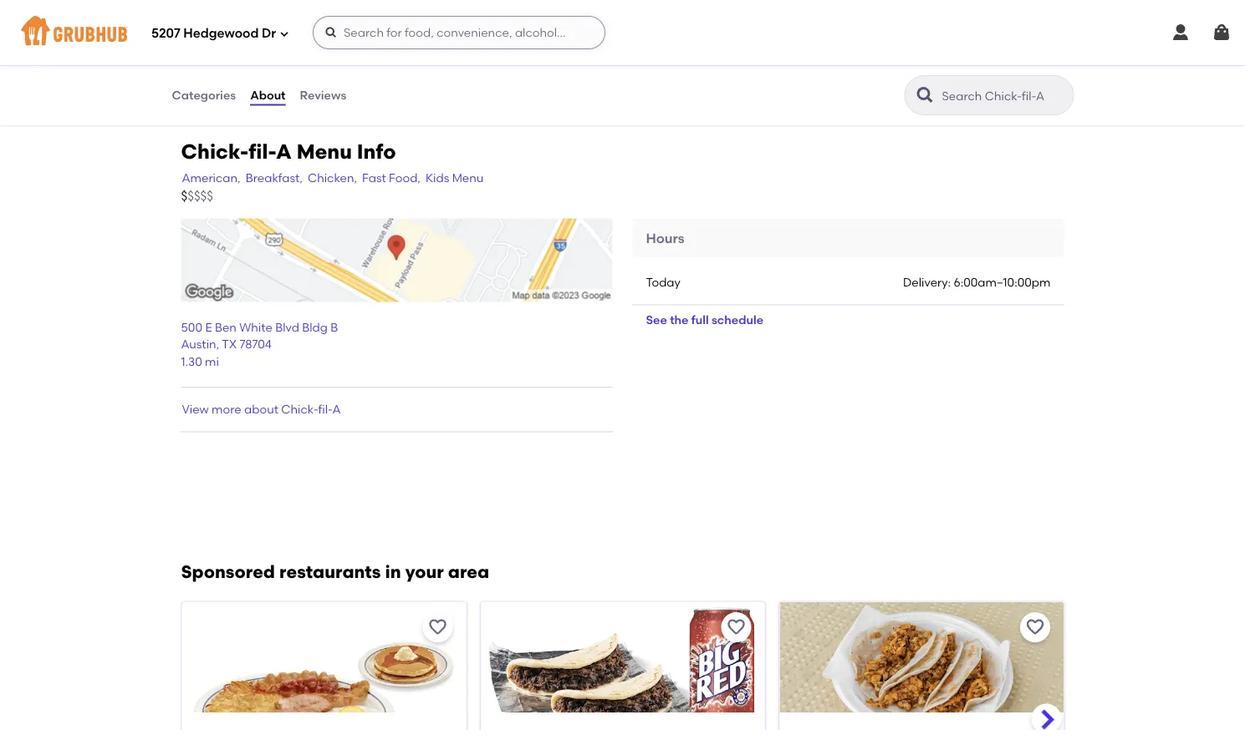 Task type: locate. For each thing, give the bounding box(es) containing it.
2 save this restaurant button from the left
[[721, 612, 751, 642]]

save this restaurant button
[[422, 612, 452, 642], [721, 612, 751, 642], [1020, 612, 1050, 642]]

about
[[244, 403, 278, 417]]

0 horizontal spatial chick-
[[181, 139, 249, 164]]

blvd
[[275, 321, 299, 335]]

american,
[[182, 171, 241, 185]]

in
[[385, 561, 401, 583]]

chick- up the american,
[[181, 139, 249, 164]]

search icon image
[[915, 85, 935, 105]]

fil- up breakfast,
[[249, 139, 276, 164]]

0 vertical spatial a
[[276, 139, 292, 164]]

1 vertical spatial chick-
[[281, 403, 318, 417]]

save this restaurant image
[[427, 617, 447, 637]]

save this restaurant image
[[726, 617, 746, 637], [1025, 617, 1045, 637]]

menu up chicken,
[[297, 139, 352, 164]]

categories
[[172, 88, 236, 102]]

3 save this restaurant button from the left
[[1020, 612, 1050, 642]]

full
[[691, 313, 709, 328]]

svg image
[[279, 29, 289, 39]]

e
[[205, 321, 212, 335]]

white
[[239, 321, 272, 335]]

menu right the kids
[[452, 171, 484, 185]]

see the full schedule button
[[633, 306, 777, 336]]

0 vertical spatial fil-
[[249, 139, 276, 164]]

chick-
[[181, 139, 249, 164], [281, 403, 318, 417]]

view more about chick-fil-a
[[182, 403, 341, 417]]

0 horizontal spatial save this restaurant button
[[422, 612, 452, 642]]

1 vertical spatial a
[[332, 403, 341, 417]]

1 horizontal spatial a
[[332, 403, 341, 417]]

1.30
[[181, 354, 202, 369]]

a up breakfast,
[[276, 139, 292, 164]]

2 horizontal spatial svg image
[[1212, 23, 1232, 43]]

ben
[[215, 321, 236, 335]]

Search for food, convenience, alcohol... search field
[[313, 16, 605, 49]]

sponsored restaurants in your area
[[181, 561, 489, 583]]

1 save this restaurant image from the left
[[726, 617, 746, 637]]

area
[[448, 561, 489, 583]]

,
[[216, 338, 219, 352]]

1 save this restaurant button from the left
[[422, 612, 452, 642]]

american, breakfast, chicken, fast food, kids menu
[[182, 171, 484, 185]]

taqueria los chilangos logo image
[[779, 602, 1063, 731]]

0 vertical spatial menu
[[297, 139, 352, 164]]

a right about
[[332, 403, 341, 417]]

0 horizontal spatial svg image
[[324, 26, 338, 39]]

tx
[[222, 338, 237, 352]]

see the full schedule
[[646, 313, 763, 328]]

1 horizontal spatial fil-
[[318, 403, 332, 417]]

dr
[[262, 26, 276, 41]]

about button
[[249, 65, 286, 125]]

0 vertical spatial chick-
[[181, 139, 249, 164]]

bldg
[[302, 321, 328, 335]]

save this restaurant image for taco cabana 20140 logo
[[726, 617, 746, 637]]

fil- right about
[[318, 403, 332, 417]]

more
[[212, 403, 241, 417]]

breakfast, button
[[245, 168, 303, 187]]

menu
[[297, 139, 352, 164], [452, 171, 484, 185]]

1 vertical spatial fil-
[[318, 403, 332, 417]]

2 horizontal spatial save this restaurant button
[[1020, 612, 1050, 642]]

1 horizontal spatial chick-
[[281, 403, 318, 417]]

hedgewood
[[183, 26, 259, 41]]

svg image
[[1171, 23, 1191, 43], [1212, 23, 1232, 43], [324, 26, 338, 39]]

fil-
[[249, 139, 276, 164], [318, 403, 332, 417]]

0 horizontal spatial menu
[[297, 139, 352, 164]]

0 horizontal spatial fil-
[[249, 139, 276, 164]]

chick- right about
[[281, 403, 318, 417]]

mi
[[205, 354, 219, 369]]

reviews button
[[299, 65, 347, 125]]

a
[[276, 139, 292, 164], [332, 403, 341, 417]]

restaurants
[[279, 561, 381, 583]]

0 horizontal spatial save this restaurant image
[[726, 617, 746, 637]]

1 horizontal spatial save this restaurant button
[[721, 612, 751, 642]]

fast
[[362, 171, 386, 185]]

b
[[330, 321, 338, 335]]

save this restaurant button for ihop logo
[[422, 612, 452, 642]]

1 horizontal spatial save this restaurant image
[[1025, 617, 1045, 637]]

0 horizontal spatial a
[[276, 139, 292, 164]]

1 vertical spatial menu
[[452, 171, 484, 185]]

see
[[646, 313, 667, 328]]

2 save this restaurant image from the left
[[1025, 617, 1045, 637]]



Task type: vqa. For each thing, say whether or not it's contained in the screenshot.
e.g. 555 Main St text field at the left top of the page
no



Task type: describe. For each thing, give the bounding box(es) containing it.
Search Chick-fil-A search field
[[940, 88, 1068, 104]]

8oz honey mustard sauce image
[[567, 0, 693, 24]]

save this restaurant button for taqueria los chilangos logo at the bottom of the page
[[1020, 612, 1050, 642]]

kids menu button
[[425, 168, 484, 187]]

austin
[[181, 338, 216, 352]]

about
[[250, 88, 286, 102]]

today
[[646, 276, 681, 290]]

$$$$$
[[181, 188, 213, 203]]

5207
[[151, 26, 180, 41]]

american, button
[[181, 168, 241, 187]]

taco cabana 20140 logo image
[[481, 602, 764, 731]]

chicken, button
[[307, 168, 358, 187]]

categories button
[[171, 65, 237, 125]]

schedule
[[712, 313, 763, 328]]

delivery:
[[903, 276, 951, 290]]

6:00am–10:00pm
[[954, 276, 1051, 290]]

breakfast,
[[246, 171, 303, 185]]

500 e ben white blvd bldg b austin , tx 78704 1.30 mi
[[181, 321, 338, 369]]

hours
[[646, 230, 684, 246]]

1 horizontal spatial menu
[[452, 171, 484, 185]]

main navigation navigation
[[0, 0, 1245, 65]]

save this restaurant button for taco cabana 20140 logo
[[721, 612, 751, 642]]

5207 hedgewood dr
[[151, 26, 276, 41]]

chicken,
[[308, 171, 357, 185]]

sponsored
[[181, 561, 275, 583]]

your
[[405, 561, 444, 583]]

ihop logo image
[[182, 602, 466, 731]]

$
[[181, 188, 187, 203]]

save this restaurant image for taqueria los chilangos logo at the bottom of the page
[[1025, 617, 1045, 637]]

delivery: 6:00am–10:00pm
[[903, 276, 1051, 290]]

chick-fil-a menu info
[[181, 139, 396, 164]]

1 horizontal spatial svg image
[[1171, 23, 1191, 43]]

fast food, button
[[361, 168, 421, 187]]

view
[[182, 403, 209, 417]]

food,
[[389, 171, 421, 185]]

78704
[[240, 338, 272, 352]]

info
[[357, 139, 396, 164]]

500
[[181, 321, 202, 335]]

the
[[670, 313, 689, 328]]

kids
[[426, 171, 449, 185]]

reviews
[[300, 88, 346, 102]]



